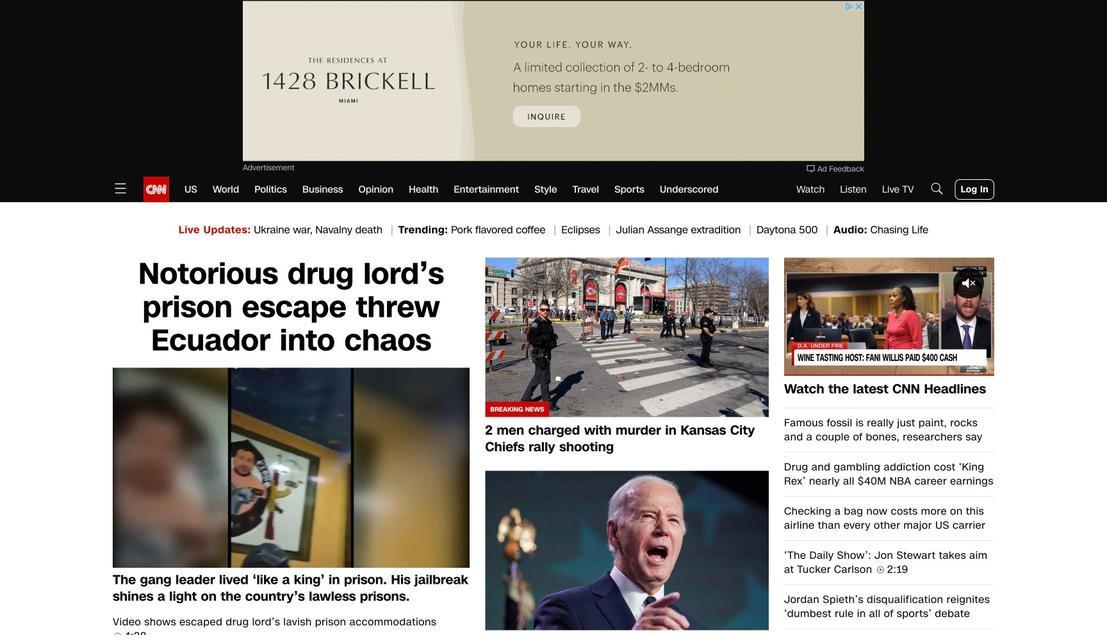 Task type: describe. For each thing, give the bounding box(es) containing it.
open menu icon image
[[113, 181, 128, 196]]

advertisement element
[[243, 1, 865, 161]]

police cordon off the area around union station following a shooting at the kansas city chiefs nfl football super bowl celebration in kansas city, mo., wednesday, feb. 14, 2024. multiple people were injured, a fire official said. image
[[485, 258, 769, 418]]

video player region
[[785, 258, 995, 376]]



Task type: locate. For each thing, give the bounding box(es) containing it.
president joe biden delivers remarks at the national association of counties legislative conference in washington, dc, on february 12. image
[[485, 472, 769, 631]]

progress bar slider
[[785, 375, 995, 376]]

search icon image
[[930, 181, 945, 196]]



Task type: vqa. For each thing, say whether or not it's contained in the screenshot.
Progress bar SLIDER
yes



